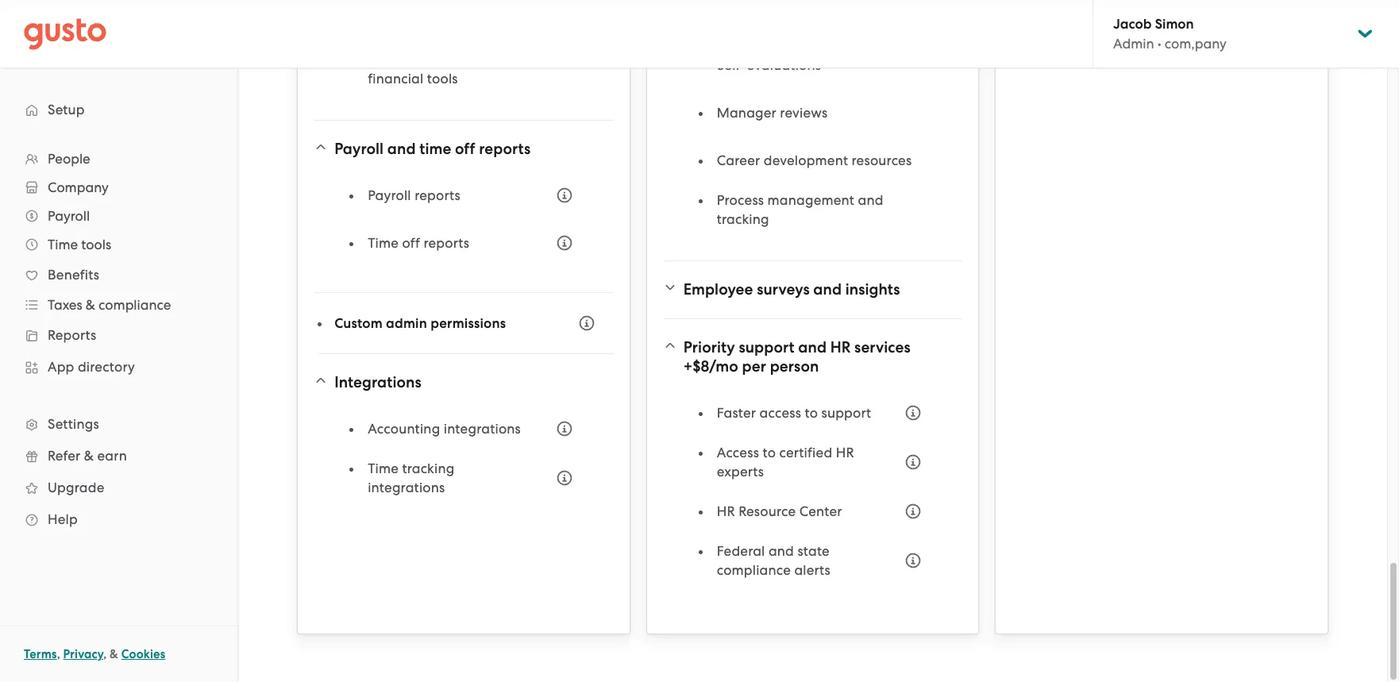Task type: describe. For each thing, give the bounding box(es) containing it.
state
[[798, 543, 830, 559]]

setup
[[48, 102, 85, 118]]

reports link
[[16, 321, 222, 349]]

time for payroll and time off reports
[[368, 235, 399, 251]]

reports
[[48, 327, 96, 343]]

custom
[[334, 315, 383, 332]]

reviews
[[780, 105, 828, 121]]

list containing self-evaluations
[[699, 0, 931, 241]]

accounting
[[368, 421, 440, 437]]

free
[[458, 52, 483, 67]]

employee
[[683, 280, 753, 299]]

per
[[742, 357, 766, 376]]

•
[[1158, 36, 1161, 52]]

custom admin permissions
[[334, 315, 506, 332]]

experts
[[717, 464, 764, 480]]

hr for and
[[830, 338, 851, 357]]

priority
[[683, 338, 735, 357]]

federal and state compliance alerts
[[717, 543, 831, 578]]

career
[[717, 152, 760, 168]]

time tools button
[[16, 230, 222, 259]]

hr for certified
[[836, 445, 854, 461]]

development
[[764, 152, 848, 168]]

management
[[768, 192, 855, 208]]

help
[[48, 511, 78, 527]]

& for compliance
[[86, 297, 95, 313]]

directory
[[78, 359, 135, 375]]

settings link
[[16, 410, 222, 438]]

gusto navigation element
[[0, 68, 237, 561]]

& for earn
[[84, 448, 94, 464]]

and inside federal and state compliance alerts
[[769, 543, 794, 559]]

privacy link
[[63, 647, 103, 661]]

terms link
[[24, 647, 57, 661]]

taxes & compliance
[[48, 297, 171, 313]]

resources
[[852, 152, 912, 168]]

2 , from the left
[[103, 647, 107, 661]]

gusto
[[368, 33, 406, 48]]

off inside payroll and time off reports dropdown button
[[455, 140, 475, 158]]

people button
[[16, 145, 222, 173]]

and inside payroll and time off reports dropdown button
[[387, 140, 416, 158]]

payroll button
[[16, 202, 222, 230]]

and inside the employee surveys and insights dropdown button
[[813, 280, 842, 299]]

integrations inside time tracking integrations
[[368, 480, 445, 495]]

app
[[48, 359, 74, 375]]

1 horizontal spatial support
[[821, 405, 871, 421]]

accounting integrations
[[368, 421, 521, 437]]

0 horizontal spatial off
[[402, 235, 420, 251]]

setup link
[[16, 95, 222, 124]]

compliance inside federal and state compliance alerts
[[717, 562, 791, 578]]

2 vertical spatial &
[[110, 647, 118, 661]]

refer & earn
[[48, 448, 127, 464]]

com,pany
[[1165, 36, 1227, 52]]

people
[[48, 151, 90, 167]]

1 vertical spatial reports
[[415, 187, 460, 203]]

terms , privacy , & cookies
[[24, 647, 165, 661]]

tracking inside time tracking integrations
[[402, 461, 455, 476]]

faster access to support
[[717, 405, 871, 421]]

time for integrations
[[368, 461, 399, 476]]

help link
[[16, 505, 222, 534]]

cookies
[[121, 647, 165, 661]]

faster
[[717, 405, 756, 421]]

and inside the 'gusto wallet cash accounts and free financial tools'
[[429, 52, 454, 67]]

tracking inside 'process management and tracking'
[[717, 211, 769, 227]]

reports inside dropdown button
[[479, 140, 531, 158]]

process management and tracking
[[717, 192, 883, 227]]

company
[[48, 179, 109, 195]]

integrations button
[[314, 364, 614, 402]]

admin
[[1113, 36, 1154, 52]]



Task type: vqa. For each thing, say whether or not it's contained in the screenshot.
reports
yes



Task type: locate. For each thing, give the bounding box(es) containing it.
0 vertical spatial &
[[86, 297, 95, 313]]

access
[[760, 405, 801, 421]]

home image
[[24, 18, 106, 50]]

payroll reports
[[368, 187, 460, 203]]

off right time
[[455, 140, 475, 158]]

career development resources
[[717, 152, 912, 168]]

self-
[[717, 57, 747, 73]]

&
[[86, 297, 95, 313], [84, 448, 94, 464], [110, 647, 118, 661]]

earn
[[97, 448, 127, 464]]

compliance inside taxes & compliance dropdown button
[[99, 297, 171, 313]]

and up person
[[798, 338, 827, 357]]

0 vertical spatial off
[[455, 140, 475, 158]]

0 vertical spatial to
[[805, 405, 818, 421]]

tracking down process
[[717, 211, 769, 227]]

0 vertical spatial tools
[[427, 71, 458, 87]]

time inside time tracking integrations
[[368, 461, 399, 476]]

0 horizontal spatial support
[[739, 338, 795, 357]]

tools inside dropdown button
[[81, 237, 111, 253]]

list containing faster access to support
[[699, 395, 931, 592]]

and down wallet
[[429, 52, 454, 67]]

tracking down accounting integrations
[[402, 461, 455, 476]]

1 horizontal spatial off
[[455, 140, 475, 158]]

& right taxes
[[86, 297, 95, 313]]

1 horizontal spatial tools
[[427, 71, 458, 87]]

1 vertical spatial off
[[402, 235, 420, 251]]

integrations down integrations dropdown button
[[444, 421, 521, 437]]

manager reviews
[[717, 105, 828, 121]]

off down the "payroll reports"
[[402, 235, 420, 251]]

payroll down the company
[[48, 208, 90, 224]]

0 horizontal spatial ,
[[57, 647, 60, 661]]

reports right time
[[479, 140, 531, 158]]

time down 'accounting'
[[368, 461, 399, 476]]

taxes
[[48, 297, 82, 313]]

terms
[[24, 647, 57, 661]]

1 vertical spatial to
[[763, 445, 776, 461]]

1 vertical spatial tracking
[[402, 461, 455, 476]]

& left cookies
[[110, 647, 118, 661]]

privacy
[[63, 647, 103, 661]]

services
[[854, 338, 911, 357]]

financial
[[368, 71, 424, 87]]

,
[[57, 647, 60, 661], [103, 647, 107, 661]]

self-evaluations
[[717, 57, 821, 73]]

settings
[[48, 416, 99, 432]]

2 vertical spatial payroll
[[48, 208, 90, 224]]

payroll up time off reports
[[368, 187, 411, 203]]

0 horizontal spatial compliance
[[99, 297, 171, 313]]

process
[[717, 192, 764, 208]]

hr inside access to certified hr experts
[[836, 445, 854, 461]]

cash
[[454, 33, 483, 48]]

reports
[[479, 140, 531, 158], [415, 187, 460, 203], [424, 235, 469, 251]]

manager
[[717, 105, 777, 121]]

1 vertical spatial compliance
[[717, 562, 791, 578]]

company button
[[16, 173, 222, 202]]

payroll and time off reports button
[[314, 130, 614, 168]]

& left earn
[[84, 448, 94, 464]]

1 vertical spatial integrations
[[368, 480, 445, 495]]

access to certified hr experts
[[717, 445, 854, 480]]

list
[[699, 0, 931, 241], [0, 145, 237, 535], [350, 178, 582, 273], [699, 395, 931, 592], [350, 411, 582, 510]]

list containing people
[[0, 145, 237, 535]]

time inside time tools dropdown button
[[48, 237, 78, 253]]

support up the certified
[[821, 405, 871, 421]]

hr resource center
[[717, 503, 842, 519]]

federal
[[717, 543, 765, 559]]

insights
[[845, 280, 900, 299]]

0 vertical spatial reports
[[479, 140, 531, 158]]

off
[[455, 140, 475, 158], [402, 235, 420, 251]]

person
[[770, 357, 819, 376]]

payroll
[[334, 140, 384, 158], [368, 187, 411, 203], [48, 208, 90, 224]]

2 vertical spatial reports
[[424, 235, 469, 251]]

1 vertical spatial payroll
[[368, 187, 411, 203]]

and down resources
[[858, 192, 883, 208]]

app directory link
[[16, 353, 222, 381]]

tracking
[[717, 211, 769, 227], [402, 461, 455, 476]]

hr right the certified
[[836, 445, 854, 461]]

jacob simon admin • com,pany
[[1113, 16, 1227, 52]]

hr
[[830, 338, 851, 357], [836, 445, 854, 461], [717, 503, 735, 519]]

0 vertical spatial payroll
[[334, 140, 384, 158]]

1 horizontal spatial ,
[[103, 647, 107, 661]]

to
[[805, 405, 818, 421], [763, 445, 776, 461]]

1 vertical spatial &
[[84, 448, 94, 464]]

integrations down 'accounting'
[[368, 480, 445, 495]]

tools down payroll dropdown button
[[81, 237, 111, 253]]

time tools
[[48, 237, 111, 253]]

admin
[[386, 315, 427, 332]]

upgrade
[[48, 480, 104, 495]]

reports down time
[[415, 187, 460, 203]]

app directory
[[48, 359, 135, 375]]

support inside priority support and hr services +$8/mo per person
[[739, 338, 795, 357]]

time
[[368, 235, 399, 251], [48, 237, 78, 253], [368, 461, 399, 476]]

list containing payroll reports
[[350, 178, 582, 273]]

hr left resource at bottom right
[[717, 503, 735, 519]]

tools inside the 'gusto wallet cash accounts and free financial tools'
[[427, 71, 458, 87]]

+$8/mo
[[683, 357, 738, 376]]

0 vertical spatial integrations
[[444, 421, 521, 437]]

payroll for payroll and time off reports
[[334, 140, 384, 158]]

0 vertical spatial support
[[739, 338, 795, 357]]

gusto wallet cash accounts and free financial tools
[[368, 33, 483, 87]]

resource
[[739, 503, 796, 519]]

upgrade link
[[16, 473, 222, 502]]

employee surveys and insights
[[683, 280, 900, 299]]

time
[[419, 140, 451, 158]]

time down the "payroll reports"
[[368, 235, 399, 251]]

surveys
[[757, 280, 810, 299]]

and right surveys
[[813, 280, 842, 299]]

tools down the free
[[427, 71, 458, 87]]

integrations
[[334, 373, 421, 391]]

and left state at the bottom
[[769, 543, 794, 559]]

0 vertical spatial hr
[[830, 338, 851, 357]]

list containing accounting integrations
[[350, 411, 582, 510]]

compliance down benefits link
[[99, 297, 171, 313]]

0 horizontal spatial to
[[763, 445, 776, 461]]

2 vertical spatial hr
[[717, 503, 735, 519]]

1 horizontal spatial tracking
[[717, 211, 769, 227]]

, left cookies
[[103, 647, 107, 661]]

wallet
[[409, 33, 451, 48]]

taxes & compliance button
[[16, 291, 222, 319]]

0 horizontal spatial tracking
[[402, 461, 455, 476]]

refer
[[48, 448, 80, 464]]

accounts
[[368, 52, 425, 67]]

benefits
[[48, 267, 99, 283]]

and left time
[[387, 140, 416, 158]]

payroll inside dropdown button
[[334, 140, 384, 158]]

hr left services
[[830, 338, 851, 357]]

1 , from the left
[[57, 647, 60, 661]]

center
[[799, 503, 842, 519]]

cookies button
[[121, 645, 165, 664]]

compliance down federal
[[717, 562, 791, 578]]

access
[[717, 445, 759, 461]]

0 vertical spatial compliance
[[99, 297, 171, 313]]

jacob
[[1113, 16, 1152, 33]]

permissions
[[431, 315, 506, 332]]

payroll inside dropdown button
[[48, 208, 90, 224]]

1 vertical spatial support
[[821, 405, 871, 421]]

hr inside priority support and hr services +$8/mo per person
[[830, 338, 851, 357]]

simon
[[1155, 16, 1194, 33]]

tools
[[427, 71, 458, 87], [81, 237, 111, 253]]

support up per
[[739, 338, 795, 357]]

time up benefits
[[48, 237, 78, 253]]

1 horizontal spatial compliance
[[717, 562, 791, 578]]

priority support and hr services +$8/mo per person
[[683, 338, 911, 376]]

payroll up the "payroll reports"
[[334, 140, 384, 158]]

employee surveys and insights button
[[663, 271, 963, 309]]

time tracking integrations
[[368, 461, 455, 495]]

time off reports
[[368, 235, 469, 251]]

benefits link
[[16, 260, 222, 289]]

and inside priority support and hr services +$8/mo per person
[[798, 338, 827, 357]]

1 horizontal spatial to
[[805, 405, 818, 421]]

1 vertical spatial tools
[[81, 237, 111, 253]]

payroll for payroll reports
[[368, 187, 411, 203]]

, left privacy link
[[57, 647, 60, 661]]

0 horizontal spatial tools
[[81, 237, 111, 253]]

alerts
[[794, 562, 831, 578]]

0 vertical spatial tracking
[[717, 211, 769, 227]]

reports down the "payroll reports"
[[424, 235, 469, 251]]

& inside dropdown button
[[86, 297, 95, 313]]

payroll and time off reports
[[334, 140, 531, 158]]

to inside access to certified hr experts
[[763, 445, 776, 461]]

refer & earn link
[[16, 442, 222, 470]]

certified
[[779, 445, 832, 461]]

1 vertical spatial hr
[[836, 445, 854, 461]]

evaluations
[[747, 57, 821, 73]]

and inside 'process management and tracking'
[[858, 192, 883, 208]]



